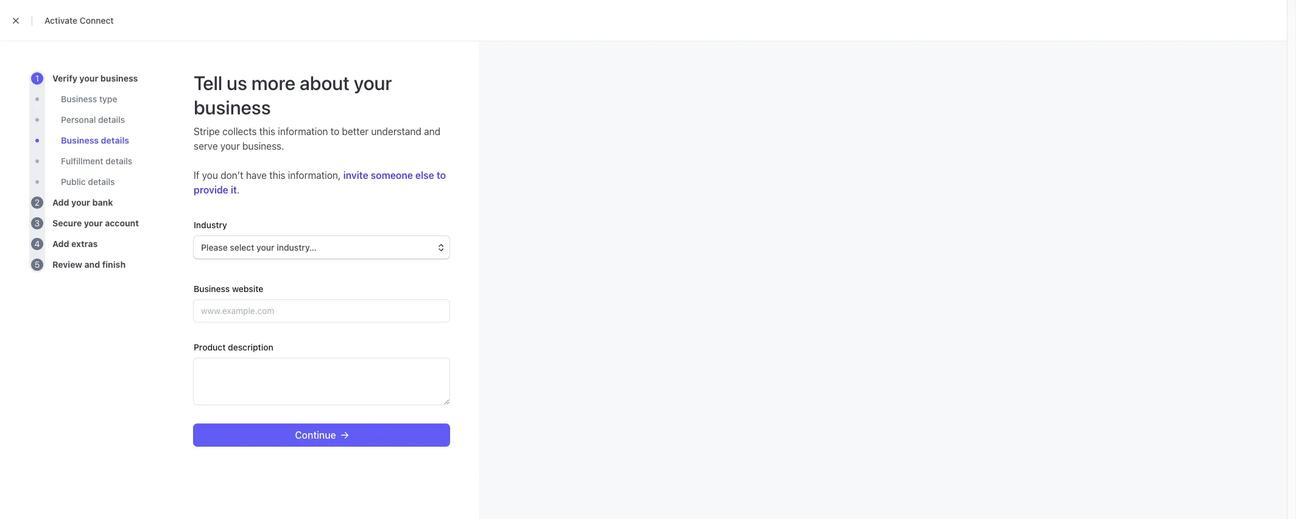Task type: describe. For each thing, give the bounding box(es) containing it.
information
[[278, 126, 328, 137]]

finish
[[102, 260, 126, 270]]

else
[[416, 170, 434, 181]]

your up extras
[[84, 218, 103, 229]]

1
[[35, 73, 39, 83]]

invite
[[343, 170, 369, 181]]

and inside stripe collects this information to better understand and serve your business.
[[424, 126, 441, 137]]

connect
[[80, 15, 114, 26]]

information,
[[288, 170, 341, 181]]

collects
[[223, 126, 257, 137]]

svg image
[[341, 432, 348, 440]]

industry
[[194, 220, 227, 230]]

activate connect
[[44, 15, 114, 26]]

business for business details
[[61, 135, 99, 146]]

secure
[[52, 218, 82, 229]]

if you don't have this information,
[[194, 170, 343, 181]]

business type link
[[61, 93, 117, 105]]

if
[[194, 170, 200, 181]]

business.
[[243, 141, 284, 152]]

please select your industry…
[[201, 243, 317, 253]]

secure your account
[[52, 218, 139, 229]]

review and finish link
[[52, 259, 126, 271]]

Business website url field
[[194, 300, 450, 322]]

verify your business
[[52, 73, 138, 83]]

2
[[35, 197, 40, 208]]

about
[[300, 71, 350, 94]]

activate
[[44, 15, 77, 26]]

your down the public details link
[[71, 197, 90, 208]]

business for business type
[[61, 94, 97, 104]]

account
[[105, 218, 139, 229]]

extras
[[71, 239, 98, 249]]

and inside review and finish link
[[84, 260, 100, 270]]

tell
[[194, 71, 223, 94]]

continue
[[295, 430, 336, 441]]

personal details
[[61, 115, 125, 125]]

don't
[[221, 170, 244, 181]]

add for add your bank
[[52, 197, 69, 208]]

verify your business link
[[52, 73, 138, 85]]

personal details link
[[61, 114, 125, 126]]

business details
[[61, 135, 129, 146]]

industry…
[[277, 243, 317, 253]]

product description
[[194, 342, 274, 353]]

product
[[194, 342, 226, 353]]

public details link
[[61, 176, 115, 188]]

add your bank
[[52, 197, 113, 208]]

provide
[[194, 185, 228, 196]]

your inside stripe collects this information to better understand and serve your business.
[[220, 141, 240, 152]]

public
[[61, 177, 86, 187]]

add extras link
[[52, 238, 98, 250]]

your up business type
[[79, 73, 98, 83]]

it
[[231, 185, 237, 196]]

Product description text field
[[194, 359, 450, 405]]



Task type: vqa. For each thing, say whether or not it's contained in the screenshot.
the bottommost Disputes
no



Task type: locate. For each thing, give the bounding box(es) containing it.
2 vertical spatial business
[[194, 284, 230, 294]]

details up fulfillment details
[[101, 135, 129, 146]]

0 horizontal spatial and
[[84, 260, 100, 270]]

business
[[61, 94, 97, 104], [61, 135, 99, 146], [194, 284, 230, 294]]

have
[[246, 170, 267, 181]]

business for business website
[[194, 284, 230, 294]]

this inside stripe collects this information to better understand and serve your business.
[[259, 126, 275, 137]]

description
[[228, 342, 274, 353]]

0 vertical spatial business
[[61, 94, 97, 104]]

0 horizontal spatial business
[[100, 73, 138, 83]]

review and finish
[[52, 260, 126, 270]]

this up business.
[[259, 126, 275, 137]]

bank
[[92, 197, 113, 208]]

us
[[227, 71, 247, 94]]

business up personal
[[61, 94, 97, 104]]

details down "business details" link
[[106, 156, 132, 166]]

add up secure
[[52, 197, 69, 208]]

your down the collects
[[220, 141, 240, 152]]

1 vertical spatial to
[[437, 170, 446, 181]]

someone
[[371, 170, 413, 181]]

website
[[232, 284, 263, 294]]

business website
[[194, 284, 263, 294]]

0 vertical spatial this
[[259, 126, 275, 137]]

add
[[52, 197, 69, 208], [52, 239, 69, 249]]

.
[[237, 185, 240, 196]]

your
[[354, 71, 392, 94], [79, 73, 98, 83], [220, 141, 240, 152], [71, 197, 90, 208], [84, 218, 103, 229], [257, 243, 275, 253]]

your inside tell us more about your business
[[354, 71, 392, 94]]

stripe
[[194, 126, 220, 137]]

1 vertical spatial business
[[61, 135, 99, 146]]

this right have
[[269, 170, 286, 181]]

business inside tell us more about your business
[[194, 96, 271, 119]]

details for public details
[[88, 177, 115, 187]]

1 horizontal spatial to
[[437, 170, 446, 181]]

fulfillment
[[61, 156, 103, 166]]

stripe collects this information to better understand and serve your business.
[[194, 126, 441, 152]]

to inside invite someone else to provide it
[[437, 170, 446, 181]]

business up type
[[100, 73, 138, 83]]

to
[[331, 126, 340, 137], [437, 170, 446, 181]]

details for fulfillment details
[[106, 156, 132, 166]]

4
[[34, 239, 40, 249]]

1 horizontal spatial business
[[194, 96, 271, 119]]

continue button
[[194, 425, 450, 447]]

review
[[52, 260, 82, 270]]

understand
[[371, 126, 422, 137]]

details up "bank"
[[88, 177, 115, 187]]

verify
[[52, 73, 77, 83]]

0 vertical spatial business
[[100, 73, 138, 83]]

please
[[201, 243, 228, 253]]

add for add extras
[[52, 239, 69, 249]]

2 add from the top
[[52, 239, 69, 249]]

your right select
[[257, 243, 275, 253]]

and
[[424, 126, 441, 137], [84, 260, 100, 270]]

business details link
[[61, 135, 129, 147]]

you
[[202, 170, 218, 181]]

invite someone else to provide it button
[[194, 170, 446, 196]]

add inside add extras link
[[52, 239, 69, 249]]

details for personal details
[[98, 115, 125, 125]]

this
[[259, 126, 275, 137], [269, 170, 286, 181]]

business type
[[61, 94, 117, 104]]

invite someone else to provide it
[[194, 170, 446, 196]]

tell us more about your business
[[194, 71, 392, 119]]

3
[[35, 218, 40, 229]]

add down secure
[[52, 239, 69, 249]]

1 vertical spatial business
[[194, 96, 271, 119]]

1 vertical spatial and
[[84, 260, 100, 270]]

type
[[99, 94, 117, 104]]

business down personal
[[61, 135, 99, 146]]

0 vertical spatial and
[[424, 126, 441, 137]]

public details
[[61, 177, 115, 187]]

fulfillment details link
[[61, 155, 132, 168]]

personal
[[61, 115, 96, 125]]

business down us
[[194, 96, 271, 119]]

business
[[100, 73, 138, 83], [194, 96, 271, 119]]

add extras
[[52, 239, 98, 249]]

serve
[[194, 141, 218, 152]]

0 vertical spatial add
[[52, 197, 69, 208]]

to left the better
[[331, 126, 340, 137]]

1 vertical spatial this
[[269, 170, 286, 181]]

to inside stripe collects this information to better understand and serve your business.
[[331, 126, 340, 137]]

to right else on the left of page
[[437, 170, 446, 181]]

add your bank link
[[52, 197, 113, 209]]

and right understand
[[424, 126, 441, 137]]

business left website
[[194, 284, 230, 294]]

1 vertical spatial add
[[52, 239, 69, 249]]

better
[[342, 126, 369, 137]]

details
[[98, 115, 125, 125], [101, 135, 129, 146], [106, 156, 132, 166], [88, 177, 115, 187]]

your right about
[[354, 71, 392, 94]]

more
[[252, 71, 296, 94]]

and left finish on the left of page
[[84, 260, 100, 270]]

1 add from the top
[[52, 197, 69, 208]]

details for business details
[[101, 135, 129, 146]]

1 horizontal spatial and
[[424, 126, 441, 137]]

5
[[35, 260, 40, 270]]

add inside add your bank link
[[52, 197, 69, 208]]

0 vertical spatial to
[[331, 126, 340, 137]]

secure your account link
[[52, 218, 139, 230]]

fulfillment details
[[61, 156, 132, 166]]

please select your industry… button
[[194, 236, 450, 259]]

your inside dropdown button
[[257, 243, 275, 253]]

details down type
[[98, 115, 125, 125]]

0 horizontal spatial to
[[331, 126, 340, 137]]

select
[[230, 243, 254, 253]]



